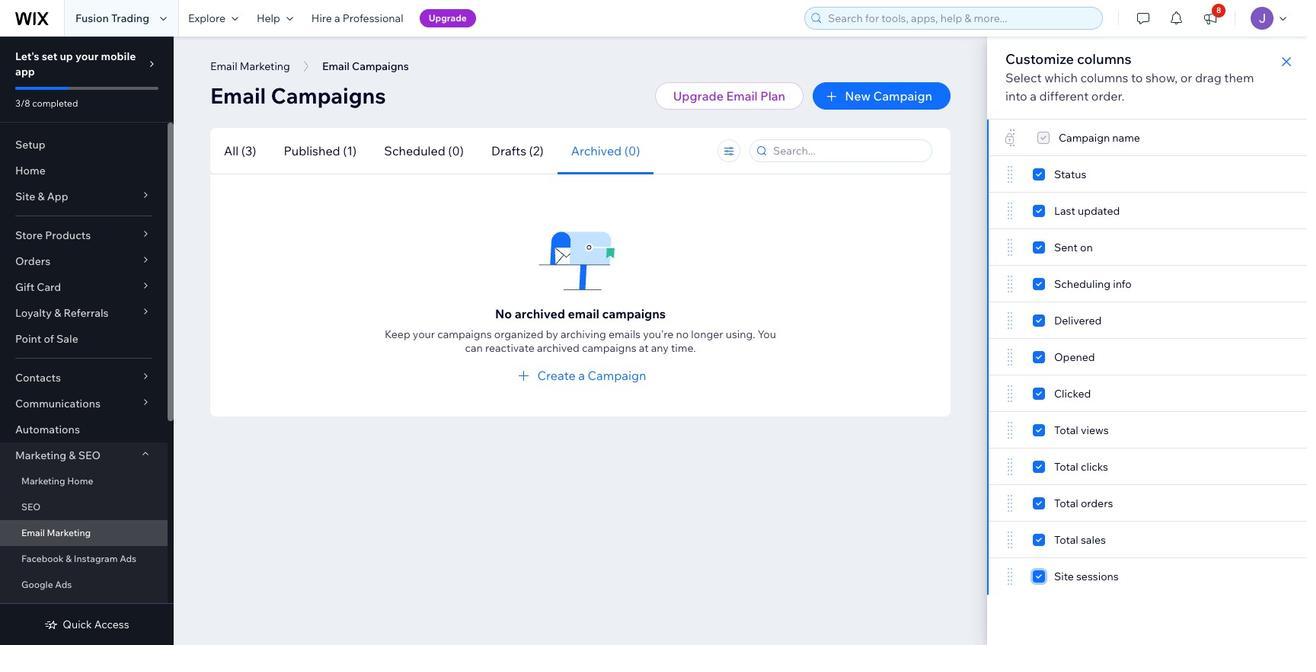 Task type: locate. For each thing, give the bounding box(es) containing it.
1 vertical spatial a
[[1031, 88, 1037, 104]]

0 horizontal spatial home
[[15, 164, 46, 178]]

0 vertical spatial your
[[75, 50, 99, 63]]

a right hire
[[335, 11, 340, 25]]

seo up marketing home link
[[78, 449, 101, 463]]

drag . image for opened
[[1006, 348, 1015, 367]]

campaign
[[874, 88, 933, 104], [588, 368, 647, 383]]

total orders button
[[988, 485, 1308, 522]]

automations link
[[0, 417, 168, 443]]

set
[[42, 50, 57, 63]]

1 horizontal spatial campaign
[[874, 88, 933, 104]]

(0) right scheduled
[[448, 143, 464, 158]]

upgrade right professional
[[429, 12, 467, 24]]

no
[[676, 328, 689, 341]]

loyalty & referrals
[[15, 306, 109, 320]]

drag . image left status option
[[1006, 165, 1015, 184]]

marketing inside button
[[240, 59, 290, 73]]

1 horizontal spatial your
[[413, 328, 435, 341]]

1 horizontal spatial ads
[[120, 553, 137, 565]]

drag . image left "last"
[[1006, 202, 1015, 220]]

1 (0) from the left
[[448, 143, 464, 158]]

all (3) button
[[210, 128, 270, 174]]

drag . image inside clicked button
[[1006, 385, 1015, 403]]

2 horizontal spatial a
[[1031, 88, 1037, 104]]

2 vertical spatial drag . image
[[1006, 458, 1015, 476]]

marketing up email campaigns at top
[[240, 59, 290, 73]]

a inside button
[[579, 368, 585, 383]]

total left the views
[[1055, 424, 1079, 437]]

3 drag . image from the top
[[1006, 458, 1015, 476]]

seo link
[[0, 495, 168, 520]]

total left the orders
[[1055, 497, 1079, 511]]

total left clicks
[[1055, 460, 1079, 474]]

scheduled (0)
[[384, 143, 464, 158]]

drag . image left "opened" checkbox
[[1006, 348, 1015, 367]]

drag . image left total clicks option
[[1006, 458, 1015, 476]]

1 horizontal spatial (0)
[[625, 143, 640, 158]]

1 vertical spatial ads
[[55, 579, 72, 591]]

campaigns
[[602, 306, 666, 322], [438, 328, 492, 341], [582, 341, 637, 355]]

order.
[[1092, 88, 1125, 104]]

Site sessions checkbox
[[1033, 568, 1128, 586]]

archived up create
[[537, 341, 580, 355]]

drag . image inside sent on button
[[1006, 239, 1015, 257]]

status button
[[988, 156, 1308, 193]]

0 vertical spatial ads
[[120, 553, 137, 565]]

sale
[[56, 332, 78, 346]]

fusion trading
[[75, 11, 149, 25]]

1 horizontal spatial seo
[[78, 449, 101, 463]]

google ads link
[[0, 572, 168, 598]]

0 vertical spatial archived
[[515, 306, 565, 322]]

gift card button
[[0, 274, 168, 300]]

home down setup
[[15, 164, 46, 178]]

store products button
[[0, 223, 168, 248]]

& right loyalty
[[54, 306, 61, 320]]

different
[[1040, 88, 1089, 104]]

instagram
[[74, 553, 118, 565]]

& for loyalty
[[54, 306, 61, 320]]

(0) right archived
[[625, 143, 640, 158]]

total sales
[[1055, 533, 1106, 547]]

& up marketing home link
[[69, 449, 76, 463]]

drag . image for total clicks
[[1006, 458, 1015, 476]]

1 horizontal spatial home
[[67, 476, 93, 487]]

1 vertical spatial your
[[413, 328, 435, 341]]

email marketing for email marketing button
[[210, 59, 290, 73]]

1 vertical spatial site
[[1055, 570, 1074, 584]]

0 horizontal spatial campaign
[[588, 368, 647, 383]]

2 drag . image from the top
[[1006, 312, 1015, 330]]

drag . image inside last updated button
[[1006, 202, 1015, 220]]

site left sessions
[[1055, 570, 1074, 584]]

email left plan
[[727, 88, 758, 104]]

a inside customize columns select which columns to show, or drag them into a different order.
[[1031, 88, 1037, 104]]

0 horizontal spatial your
[[75, 50, 99, 63]]

7 drag . image from the top
[[1006, 495, 1015, 513]]

of
[[44, 332, 54, 346]]

email marketing inside sidebar element
[[21, 527, 91, 539]]

ads right instagram
[[120, 553, 137, 565]]

& right "facebook"
[[66, 553, 72, 565]]

1 vertical spatial archived
[[537, 341, 580, 355]]

(3)
[[241, 143, 256, 158]]

campaigns left organized
[[438, 328, 492, 341]]

1 horizontal spatial a
[[579, 368, 585, 383]]

drag . image inside total sales button
[[1006, 531, 1015, 549]]

Scheduling info checkbox
[[1033, 275, 1132, 293]]

published (1)
[[284, 143, 357, 158]]

upgrade button
[[420, 9, 476, 27]]

scheduled
[[384, 143, 446, 158]]

scheduled (0) button
[[371, 128, 478, 174]]

Clicked checkbox
[[1033, 385, 1101, 403]]

1 drag . image from the top
[[1006, 202, 1015, 220]]

seo down marketing home
[[21, 501, 41, 513]]

organized
[[494, 328, 544, 341]]

drag . image left site sessions option
[[1006, 568, 1015, 586]]

archived (0)
[[571, 143, 640, 158]]

home
[[15, 164, 46, 178], [67, 476, 93, 487]]

total clicks button
[[988, 449, 1308, 485]]

drag . image for scheduling info
[[1006, 275, 1015, 293]]

0 vertical spatial a
[[335, 11, 340, 25]]

email marketing for email marketing link
[[21, 527, 91, 539]]

1 vertical spatial seo
[[21, 501, 41, 513]]

Status checkbox
[[1033, 165, 1087, 184]]

0 vertical spatial site
[[15, 190, 35, 203]]

help button
[[248, 0, 302, 37]]

drag . image left delivered checkbox
[[1006, 312, 1015, 330]]

1 horizontal spatial email marketing
[[210, 59, 290, 73]]

0 horizontal spatial a
[[335, 11, 340, 25]]

select
[[1006, 70, 1042, 85]]

drag . image inside status 'button'
[[1006, 165, 1015, 184]]

opened
[[1055, 351, 1096, 364]]

email down email marketing button
[[210, 82, 266, 109]]

drag . image left total views option on the bottom right of page
[[1006, 421, 1015, 440]]

(0)
[[448, 143, 464, 158], [625, 143, 640, 158]]

can
[[465, 341, 483, 355]]

0 vertical spatial seo
[[78, 449, 101, 463]]

0 horizontal spatial seo
[[21, 501, 41, 513]]

& for facebook
[[66, 553, 72, 565]]

0 vertical spatial drag . image
[[1006, 165, 1015, 184]]

a for campaign
[[579, 368, 585, 383]]

orders
[[15, 255, 50, 268]]

ads right google
[[55, 579, 72, 591]]

marketing down marketing & seo
[[21, 476, 65, 487]]

0 horizontal spatial upgrade
[[429, 12, 467, 24]]

4 total from the top
[[1055, 533, 1079, 547]]

1 horizontal spatial site
[[1055, 570, 1074, 584]]

total for total clicks
[[1055, 460, 1079, 474]]

home down marketing & seo popup button
[[67, 476, 93, 487]]

which
[[1045, 70, 1078, 85]]

drag . image for total sales
[[1006, 531, 1015, 549]]

Total orders checkbox
[[1033, 495, 1123, 513]]

a for professional
[[335, 11, 340, 25]]

drag . image for total views
[[1006, 421, 1015, 440]]

seo inside marketing & seo popup button
[[78, 449, 101, 463]]

site inside popup button
[[15, 190, 35, 203]]

drag . image left total sales checkbox
[[1006, 531, 1015, 549]]

loyalty & referrals button
[[0, 300, 168, 326]]

2 total from the top
[[1055, 460, 1079, 474]]

0 horizontal spatial email marketing
[[21, 527, 91, 539]]

& left app
[[38, 190, 45, 203]]

Search for tools, apps, help & more... field
[[824, 8, 1098, 29]]

site inside option
[[1055, 570, 1074, 584]]

drag . image inside delivered button
[[1006, 312, 1015, 330]]

drag . image left clicked checkbox
[[1006, 385, 1015, 403]]

& for marketing
[[69, 449, 76, 463]]

up
[[60, 50, 73, 63]]

3 total from the top
[[1055, 497, 1079, 511]]

email
[[210, 59, 237, 73], [210, 82, 266, 109], [727, 88, 758, 104], [21, 527, 45, 539]]

seo
[[78, 449, 101, 463], [21, 501, 41, 513]]

card
[[37, 280, 61, 294]]

email marketing up "facebook"
[[21, 527, 91, 539]]

emails
[[609, 328, 641, 341]]

drag . image inside scheduling info button
[[1006, 275, 1015, 293]]

email marketing inside button
[[210, 59, 290, 73]]

drag . image inside total orders button
[[1006, 495, 1015, 513]]

delivered
[[1055, 314, 1102, 328]]

drag . image inside the total views button
[[1006, 421, 1015, 440]]

new campaign
[[845, 88, 933, 104]]

1 drag . image from the top
[[1006, 165, 1015, 184]]

0 horizontal spatial (0)
[[448, 143, 464, 158]]

upgrade left plan
[[673, 88, 724, 104]]

4 drag . image from the top
[[1006, 348, 1015, 367]]

drag . image left scheduling info option
[[1006, 275, 1015, 293]]

loyalty
[[15, 306, 52, 320]]

marketing & seo
[[15, 449, 101, 463]]

your right 'up'
[[75, 50, 99, 63]]

total left 'sales'
[[1055, 533, 1079, 547]]

a right into
[[1031, 88, 1037, 104]]

hire
[[312, 11, 332, 25]]

store products
[[15, 229, 91, 242]]

a
[[335, 11, 340, 25], [1031, 88, 1037, 104], [579, 368, 585, 383]]

1 vertical spatial email marketing
[[21, 527, 91, 539]]

campaign inside button
[[588, 368, 647, 383]]

1 vertical spatial upgrade
[[673, 88, 724, 104]]

email inside sidebar element
[[21, 527, 45, 539]]

drag . image
[[1006, 202, 1015, 220], [1006, 239, 1015, 257], [1006, 275, 1015, 293], [1006, 348, 1015, 367], [1006, 385, 1015, 403], [1006, 421, 1015, 440], [1006, 495, 1015, 513], [1006, 531, 1015, 549], [1006, 568, 1015, 586]]

setup link
[[0, 132, 168, 158]]

0 vertical spatial email marketing
[[210, 59, 290, 73]]

help
[[257, 11, 280, 25]]

total
[[1055, 424, 1079, 437], [1055, 460, 1079, 474], [1055, 497, 1079, 511], [1055, 533, 1079, 547]]

1 vertical spatial home
[[67, 476, 93, 487]]

email marketing down help at the left top of page
[[210, 59, 290, 73]]

2 drag . image from the top
[[1006, 239, 1015, 257]]

drag . image inside the total clicks button
[[1006, 458, 1015, 476]]

1 vertical spatial campaign
[[588, 368, 647, 383]]

drag . image inside opened button
[[1006, 348, 1015, 367]]

0 horizontal spatial ads
[[55, 579, 72, 591]]

1 horizontal spatial upgrade
[[673, 88, 724, 104]]

published (1) button
[[270, 128, 371, 174]]

facebook & instagram ads link
[[0, 546, 168, 572]]

0 vertical spatial home
[[15, 164, 46, 178]]

archived up by
[[515, 306, 565, 322]]

let's set up your mobile app
[[15, 50, 136, 78]]

None checkbox
[[1038, 129, 1141, 147]]

5 drag . image from the top
[[1006, 385, 1015, 403]]

2 (0) from the left
[[625, 143, 640, 158]]

drag . image left sent on checkbox
[[1006, 239, 1015, 257]]

marketing down automations
[[15, 449, 66, 463]]

tab list
[[210, 128, 697, 174]]

quick
[[63, 618, 92, 632]]

scheduling info button
[[988, 266, 1308, 303]]

you
[[758, 328, 777, 341]]

total inside checkbox
[[1055, 533, 1079, 547]]

seo inside seo link
[[21, 501, 41, 513]]

site for site & app
[[15, 190, 35, 203]]

0 vertical spatial upgrade
[[429, 12, 467, 24]]

0 horizontal spatial site
[[15, 190, 35, 203]]

drag . image
[[1006, 165, 1015, 184], [1006, 312, 1015, 330], [1006, 458, 1015, 476]]

email up "facebook"
[[21, 527, 45, 539]]

9 drag . image from the top
[[1006, 568, 1015, 586]]

your inside no archived email campaigns keep your campaigns organized by archiving emails you're no longer using. you can reactivate archived campaigns at any time.
[[413, 328, 435, 341]]

8 drag . image from the top
[[1006, 531, 1015, 549]]

upgrade email plan button
[[655, 82, 804, 110]]

total clicks
[[1055, 460, 1109, 474]]

drag . image for total orders
[[1006, 495, 1015, 513]]

1 total from the top
[[1055, 424, 1079, 437]]

site left app
[[15, 190, 35, 203]]

drag . image inside site sessions 'button'
[[1006, 568, 1015, 586]]

drag . image for last updated
[[1006, 202, 1015, 220]]

Total sales checkbox
[[1033, 531, 1116, 549]]

total for total views
[[1055, 424, 1079, 437]]

2 vertical spatial a
[[579, 368, 585, 383]]

& for site
[[38, 190, 45, 203]]

campaign right new
[[874, 88, 933, 104]]

6 drag . image from the top
[[1006, 421, 1015, 440]]

any
[[651, 341, 669, 355]]

& inside dropdown button
[[54, 306, 61, 320]]

status
[[1055, 168, 1087, 181]]

using.
[[726, 328, 756, 341]]

create a campaign button
[[515, 367, 647, 385]]

marketing & seo button
[[0, 443, 168, 469]]

3 drag . image from the top
[[1006, 275, 1015, 293]]

site sessions
[[1055, 570, 1119, 584]]

campaign down "at"
[[588, 368, 647, 383]]

1 vertical spatial drag . image
[[1006, 312, 1015, 330]]

upgrade
[[429, 12, 467, 24], [673, 88, 724, 104]]

ads
[[120, 553, 137, 565], [55, 579, 72, 591]]

scheduling
[[1055, 277, 1111, 291]]

0 vertical spatial campaign
[[874, 88, 933, 104]]

your right the "keep"
[[413, 328, 435, 341]]

email marketing link
[[0, 520, 168, 546]]

setup
[[15, 138, 46, 152]]

a right create
[[579, 368, 585, 383]]

clicked
[[1055, 387, 1092, 401]]

tab list containing all (3)
[[210, 128, 697, 174]]

drag . image left total orders option
[[1006, 495, 1015, 513]]

site
[[15, 190, 35, 203], [1055, 570, 1074, 584]]



Task type: describe. For each thing, give the bounding box(es) containing it.
access
[[94, 618, 129, 632]]

mobile
[[101, 50, 136, 63]]

upgrade email plan
[[673, 88, 786, 104]]

site sessions button
[[988, 559, 1308, 595]]

sent
[[1055, 241, 1078, 255]]

google ads
[[21, 579, 72, 591]]

marketing home link
[[0, 469, 168, 495]]

no archived email campaigns keep your campaigns organized by archiving emails you're no longer using. you can reactivate archived campaigns at any time.
[[385, 306, 777, 355]]

let's
[[15, 50, 39, 63]]

app
[[15, 65, 35, 78]]

contacts
[[15, 371, 61, 385]]

sidebar element
[[0, 37, 174, 645]]

reactivate
[[485, 341, 535, 355]]

customize columns select which columns to show, or drag them into a different order.
[[1006, 50, 1255, 104]]

campaigns
[[271, 82, 386, 109]]

site for site sessions
[[1055, 570, 1074, 584]]

total for total orders
[[1055, 497, 1079, 511]]

quick access button
[[44, 618, 129, 632]]

Opened checkbox
[[1033, 348, 1105, 367]]

last updated button
[[988, 193, 1308, 229]]

drag . image for clicked
[[1006, 385, 1015, 403]]

new campaign button
[[813, 82, 951, 110]]

sales
[[1081, 533, 1106, 547]]

all
[[224, 143, 239, 158]]

clicks
[[1081, 460, 1109, 474]]

hire a professional
[[312, 11, 404, 25]]

drag . image for status
[[1006, 165, 1015, 184]]

8 button
[[1194, 0, 1228, 37]]

no
[[495, 306, 512, 322]]

site & app button
[[0, 184, 168, 210]]

show,
[[1146, 70, 1178, 85]]

Last updated checkbox
[[1033, 202, 1120, 220]]

trading
[[111, 11, 149, 25]]

by
[[546, 328, 558, 341]]

communications
[[15, 397, 101, 411]]

1 vertical spatial columns
[[1081, 70, 1129, 85]]

fusion
[[75, 11, 109, 25]]

(0) for scheduled (0)
[[448, 143, 464, 158]]

scheduling info
[[1055, 277, 1132, 291]]

home link
[[0, 158, 168, 184]]

longer
[[691, 328, 724, 341]]

sent on
[[1055, 241, 1093, 255]]

email down explore
[[210, 59, 237, 73]]

total sales button
[[988, 522, 1308, 559]]

Total views checkbox
[[1033, 421, 1118, 440]]

site & app
[[15, 190, 68, 203]]

them
[[1225, 70, 1255, 85]]

gift
[[15, 280, 34, 294]]

drag
[[1196, 70, 1222, 85]]

campaign inside button
[[874, 88, 933, 104]]

campaigns up create a campaign at the left of the page
[[582, 341, 637, 355]]

last
[[1055, 204, 1076, 218]]

Delivered checkbox
[[1033, 312, 1111, 330]]

opened button
[[988, 339, 1308, 376]]

create
[[538, 368, 576, 383]]

facebook & instagram ads
[[21, 553, 137, 565]]

orders
[[1081, 497, 1114, 511]]

upgrade for upgrade email plan
[[673, 88, 724, 104]]

drafts (2)
[[492, 143, 544, 158]]

campaigns up emails
[[602, 306, 666, 322]]

archived
[[571, 143, 622, 158]]

total for total sales
[[1055, 533, 1079, 547]]

(1)
[[343, 143, 357, 158]]

create a campaign
[[538, 368, 647, 383]]

plan
[[761, 88, 786, 104]]

point of sale link
[[0, 326, 168, 352]]

drag . image for sent on
[[1006, 239, 1015, 257]]

you're
[[643, 328, 674, 341]]

(0) for archived (0)
[[625, 143, 640, 158]]

completed
[[32, 98, 78, 109]]

email marketing button
[[203, 55, 298, 78]]

your inside let's set up your mobile app
[[75, 50, 99, 63]]

delivered button
[[988, 303, 1308, 339]]

info
[[1114, 277, 1132, 291]]

point
[[15, 332, 41, 346]]

upgrade for upgrade
[[429, 12, 467, 24]]

0 vertical spatial columns
[[1078, 50, 1132, 68]]

Total clicks checkbox
[[1033, 458, 1118, 476]]

orders button
[[0, 248, 168, 274]]

or
[[1181, 70, 1193, 85]]

customize
[[1006, 50, 1074, 68]]

explore
[[188, 11, 226, 25]]

contacts button
[[0, 365, 168, 391]]

last updated
[[1055, 204, 1120, 218]]

Sent on checkbox
[[1033, 239, 1093, 257]]

all (3)
[[224, 143, 256, 158]]

at
[[639, 341, 649, 355]]

marketing inside popup button
[[15, 449, 66, 463]]

to
[[1132, 70, 1143, 85]]

marketing up 'facebook & instagram ads'
[[47, 527, 91, 539]]

drag . image for delivered
[[1006, 312, 1015, 330]]

drag . image for site sessions
[[1006, 568, 1015, 586]]

new
[[845, 88, 871, 104]]

drafts (2) button
[[478, 128, 558, 174]]

automations
[[15, 423, 80, 437]]

Search... field
[[769, 140, 927, 162]]

products
[[45, 229, 91, 242]]



Task type: vqa. For each thing, say whether or not it's contained in the screenshot.
business
no



